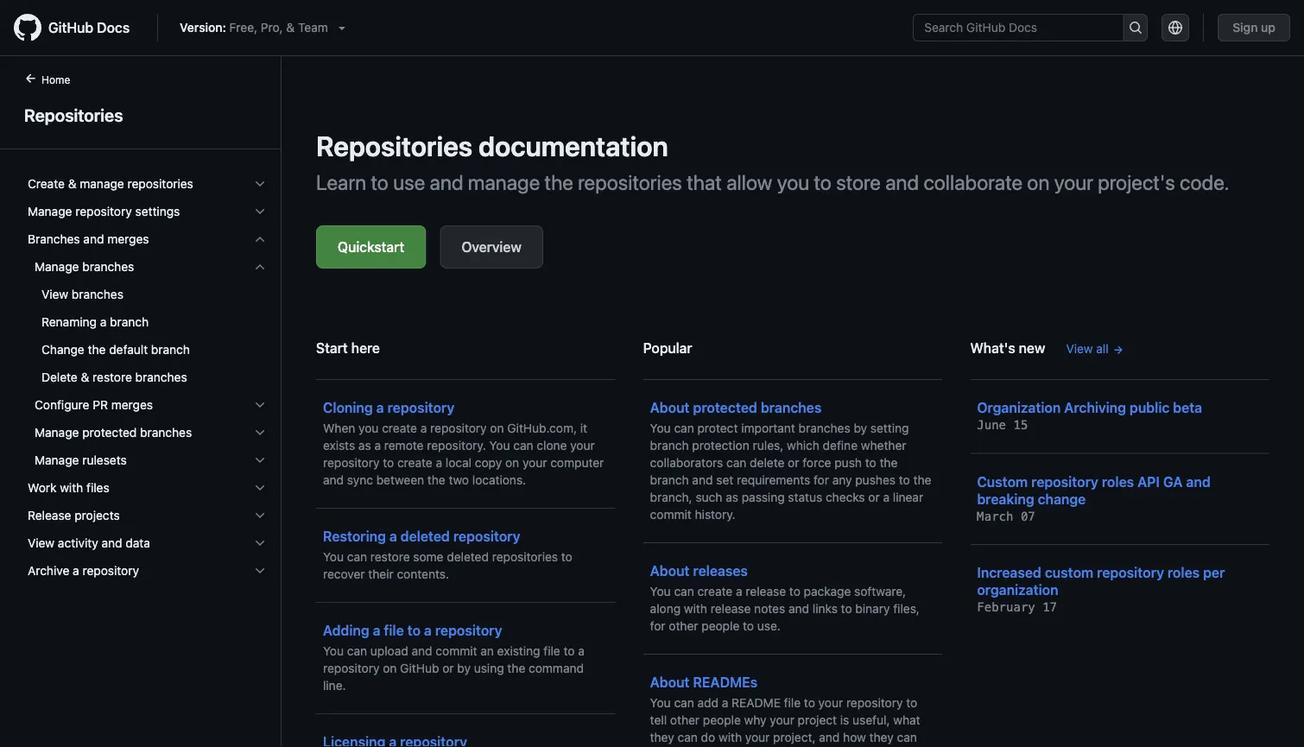 Task type: describe. For each thing, give the bounding box(es) containing it.
branches
[[28, 232, 80, 246]]

software,
[[854, 584, 906, 599]]

cloning
[[323, 400, 373, 416]]

repositories for repositories documentation learn to use and manage the repositories that allow you to store and collaborate on your project's code.
[[316, 130, 473, 162]]

archive a repository button
[[21, 557, 274, 585]]

overview link
[[440, 225, 543, 269]]

your down why
[[745, 730, 770, 745]]

and right store
[[885, 170, 919, 194]]

search image
[[1129, 21, 1143, 35]]

sc 9kayk9 0 image for configure pr merges
[[253, 398, 267, 412]]

repository down create & manage repositories
[[75, 204, 132, 219]]

renaming a branch
[[41, 315, 149, 329]]

2 they from the left
[[869, 730, 894, 745]]

for inside about releases you can create a release to package software, along with release notes and links to binary files, for other people to use.
[[650, 619, 666, 633]]

protect
[[698, 421, 738, 435]]

docs
[[97, 19, 130, 36]]

manage branches button
[[21, 253, 274, 281]]

your up 'project,'
[[770, 713, 795, 727]]

any
[[832, 473, 852, 487]]

branches and merges element containing manage branches
[[14, 253, 281, 474]]

with inside about readmes you can add a readme file to your repository to tell other people why your project is useful, what they can do with your project, and how they c
[[719, 730, 742, 745]]

adding a file to a repository you can upload and commit an existing file to a repository on github or by using the command line.
[[323, 622, 585, 693]]

restore inside manage branches element
[[93, 370, 132, 384]]

an
[[481, 644, 494, 658]]

branch up branch,
[[650, 473, 689, 487]]

repositories link
[[21, 102, 260, 128]]

sc 9kayk9 0 image for release projects
[[253, 509, 267, 523]]

manage for manage protected branches
[[35, 425, 79, 440]]

start
[[316, 340, 348, 356]]

delete & restore branches link
[[21, 364, 274, 391]]

release
[[28, 508, 71, 523]]

branch down renaming a branch link at the left of page
[[151, 342, 190, 357]]

change the default branch
[[41, 342, 190, 357]]

a right cloning
[[376, 400, 384, 416]]

and left data
[[101, 536, 122, 550]]

people inside about releases you can create a release to package software, along with release notes and links to binary files, for other people to use.
[[702, 619, 740, 633]]

add
[[698, 696, 719, 710]]

on up locations.
[[505, 456, 519, 470]]

repositories inside repositories documentation learn to use and manage the repositories that allow you to store and collaborate on your project's code.
[[578, 170, 682, 194]]

1 horizontal spatial file
[[544, 644, 560, 658]]

2 horizontal spatial &
[[286, 20, 295, 35]]

pr
[[93, 398, 108, 412]]

sc 9kayk9 0 image for branches and merges
[[253, 232, 267, 246]]

view for view branches
[[41, 287, 68, 301]]

use
[[393, 170, 425, 194]]

your down it
[[570, 438, 595, 453]]

sc 9kayk9 0 image for manage repository settings
[[253, 205, 267, 219]]

rules,
[[753, 438, 784, 453]]

manage protected branches
[[35, 425, 192, 440]]

your down clone
[[523, 456, 547, 470]]

march 07 element
[[977, 509, 1035, 523]]

whether
[[861, 438, 907, 453]]

configure
[[35, 398, 89, 412]]

project,
[[773, 730, 816, 745]]

files
[[86, 481, 109, 495]]

sc 9kayk9 0 image for create & manage repositories
[[253, 177, 267, 191]]

repository inside increased custom repository roles per organization february 17
[[1097, 564, 1164, 581]]

releases
[[693, 563, 748, 579]]

branches down branches and merges at the top of page
[[82, 260, 134, 274]]

sc 9kayk9 0 image for view activity and data
[[253, 536, 267, 550]]

github docs link
[[14, 14, 143, 41]]

a left 'local'
[[436, 456, 442, 470]]

branches and merges button
[[21, 225, 274, 253]]

archive a repository
[[28, 564, 139, 578]]

can inside restoring a deleted repository you can restore some deleted repositories to recover their contents.
[[347, 550, 367, 564]]

repository inside about readmes you can add a readme file to your repository to tell other people why your project is useful, what they can do with your project, and how they c
[[846, 696, 903, 710]]

what
[[893, 713, 920, 727]]

repository up an
[[435, 622, 502, 639]]

and inside about readmes you can add a readme file to your repository to tell other people why your project is useful, what they can do with your project, and how they c
[[819, 730, 840, 745]]

delete
[[750, 456, 785, 470]]

projects
[[75, 508, 120, 523]]

merges for configure pr merges
[[111, 398, 153, 412]]

and inside about releases you can create a release to package software, along with release notes and links to binary files, for other people to use.
[[789, 602, 809, 616]]

branches up renaming a branch
[[72, 287, 123, 301]]

change
[[1038, 491, 1086, 507]]

on up copy
[[490, 421, 504, 435]]

manage inside dropdown button
[[80, 177, 124, 191]]

about for about readmes
[[650, 674, 690, 691]]

new
[[1019, 340, 1046, 356]]

about releases you can create a release to package software, along with release notes and links to binary files, for other people to use.
[[650, 563, 920, 633]]

version:
[[180, 20, 226, 35]]

the up linear
[[913, 473, 932, 487]]

a inside about readmes you can add a readme file to your repository to tell other people why your project is useful, what they can do with your project, and how they c
[[722, 696, 728, 710]]

checks
[[826, 490, 865, 504]]

about for about protected branches
[[650, 400, 690, 416]]

data
[[126, 536, 150, 550]]

renaming
[[41, 315, 97, 329]]

view all link
[[1066, 340, 1124, 358]]

& for create & manage repositories
[[68, 177, 76, 191]]

can left protect
[[674, 421, 694, 435]]

command
[[529, 661, 584, 675]]

the inside adding a file to a repository you can upload and commit an existing file to a repository on github or by using the command line.
[[507, 661, 525, 675]]

archive
[[28, 564, 69, 578]]

march
[[977, 509, 1014, 523]]

overview
[[462, 239, 522, 255]]

a left remote
[[374, 438, 381, 453]]

repositories documentation learn to use and manage the repositories that allow you to store and collaborate on your project's code.
[[316, 130, 1229, 194]]

work with files button
[[21, 474, 274, 502]]

branches down configure pr merges dropdown button
[[140, 425, 192, 440]]

rulesets
[[82, 453, 127, 467]]

view all
[[1066, 342, 1109, 356]]

you inside restoring a deleted repository you can restore some deleted repositories to recover their contents.
[[323, 550, 344, 564]]

view for view activity and data
[[28, 536, 55, 550]]

sc 9kayk9 0 image for manage branches
[[253, 260, 267, 274]]

0 horizontal spatial github
[[48, 19, 93, 36]]

repository down view activity and data at the bottom
[[82, 564, 139, 578]]

repositories inside restoring a deleted repository you can restore some deleted repositories to recover their contents.
[[492, 550, 558, 564]]

and inside about protected branches you can protect important branches by setting branch protection rules, which define whether collaborators can delete or force push to the branch and set requirements for any pushes to the branch, such as passing status checks or a linear commit history.
[[692, 473, 713, 487]]

what's new
[[970, 340, 1046, 356]]

sc 9kayk9 0 image for manage protected branches
[[253, 426, 267, 440]]

a inside about protected branches you can protect important branches by setting branch protection rules, which define whether collaborators can delete or force push to the branch and set requirements for any pushes to the branch, such as passing status checks or a linear commit history.
[[883, 490, 890, 504]]

binary
[[856, 602, 890, 616]]

and inside adding a file to a repository you can upload and commit an existing file to a repository on github or by using the command line.
[[412, 644, 432, 658]]

branch,
[[650, 490, 692, 504]]

code.
[[1180, 170, 1229, 194]]

a up remote
[[420, 421, 427, 435]]

and inside cloning a repository when you create a repository on github.com, it exists as a remote repository. you can clone your repository to create a local copy on your computer and sync between the two locations.
[[323, 473, 344, 487]]

passing
[[742, 490, 785, 504]]

allow
[[727, 170, 773, 194]]

or for adding a file to a repository
[[442, 661, 454, 675]]

can inside adding a file to a repository you can upload and commit an existing file to a repository on github or by using the command line.
[[347, 644, 367, 658]]

and up manage branches
[[83, 232, 104, 246]]

repository up remote
[[387, 400, 455, 416]]

sc 9kayk9 0 image for archive a repository
[[253, 564, 267, 578]]

sc 9kayk9 0 image for work with files
[[253, 481, 267, 495]]

protected for manage
[[82, 425, 137, 440]]

commit inside adding a file to a repository you can upload and commit an existing file to a repository on github or by using the command line.
[[436, 644, 477, 658]]

about readmes you can add a readme file to your repository to tell other people why your project is useful, what they can do with your project, and how they c
[[650, 674, 920, 747]]

tell
[[650, 713, 667, 727]]

other inside about releases you can create a release to package software, along with release notes and links to binary files, for other people to use.
[[669, 619, 698, 633]]

repository inside custom repository roles api ga and breaking change march 07
[[1032, 473, 1099, 490]]

create & manage repositories button
[[21, 170, 274, 198]]

files,
[[893, 602, 920, 616]]

sign up
[[1233, 20, 1276, 35]]

people inside about readmes you can add a readme file to your repository to tell other people why your project is useful, what they can do with your project, and how they c
[[703, 713, 741, 727]]

sync
[[347, 473, 373, 487]]

documentation
[[479, 130, 668, 162]]

0 vertical spatial release
[[746, 584, 786, 599]]

you inside cloning a repository when you create a repository on github.com, it exists as a remote repository. you can clone your repository to create a local copy on your computer and sync between the two locations.
[[489, 438, 510, 453]]

you inside about releases you can create a release to package software, along with release notes and links to binary files, for other people to use.
[[650, 584, 671, 599]]

your inside repositories documentation learn to use and manage the repositories that allow you to store and collaborate on your project's code.
[[1054, 170, 1094, 194]]

merges for branches and merges
[[107, 232, 149, 246]]

a up command
[[578, 644, 585, 658]]

0 vertical spatial create
[[382, 421, 417, 435]]

a up upload
[[373, 622, 381, 639]]

branches down change the default branch link at the left of the page
[[135, 370, 187, 384]]

readme
[[732, 696, 781, 710]]

repository up the line.
[[323, 661, 380, 675]]

store
[[836, 170, 881, 194]]

change the default branch link
[[21, 336, 274, 364]]

organization
[[977, 582, 1059, 598]]

repository inside restoring a deleted repository you can restore some deleted repositories to recover their contents.
[[453, 528, 521, 545]]

collaborators
[[650, 456, 723, 470]]

repository up repository. on the left of page
[[430, 421, 487, 435]]

use.
[[757, 619, 781, 633]]

two
[[449, 473, 469, 487]]

force
[[803, 456, 831, 470]]

you inside cloning a repository when you create a repository on github.com, it exists as a remote repository. you can clone your repository to create a local copy on your computer and sync between the two locations.
[[359, 421, 379, 435]]

learn
[[316, 170, 366, 194]]

can left do
[[678, 730, 698, 745]]

github inside adding a file to a repository you can upload and commit an existing file to a repository on github or by using the command line.
[[400, 661, 439, 675]]

branches and merges element containing branches and merges
[[14, 225, 281, 474]]

how
[[843, 730, 866, 745]]

line.
[[323, 679, 346, 693]]

repository.
[[427, 438, 486, 453]]

home link
[[17, 72, 98, 89]]

project
[[798, 713, 837, 727]]

by inside about protected branches you can protect important branches by setting branch protection rules, which define whether collaborators can delete or force push to the branch and set requirements for any pushes to the branch, such as passing status checks or a linear commit history.
[[854, 421, 867, 435]]

quickstart
[[338, 239, 405, 255]]



Task type: locate. For each thing, give the bounding box(es) containing it.
2 vertical spatial file
[[784, 696, 801, 710]]

0 horizontal spatial file
[[384, 622, 404, 639]]

protected inside about protected branches you can protect important branches by setting branch protection rules, which define whether collaborators can delete or force push to the branch and set requirements for any pushes to the branch, such as passing status checks or a linear commit history.
[[693, 400, 757, 416]]

0 horizontal spatial you
[[359, 421, 379, 435]]

1 horizontal spatial for
[[814, 473, 829, 487]]

manage rulesets button
[[21, 447, 274, 474]]

to inside restoring a deleted repository you can restore some deleted repositories to recover their contents.
[[561, 550, 573, 564]]

sc 9kayk9 0 image inside 'branches and merges' dropdown button
[[253, 232, 267, 246]]

view for view all
[[1066, 342, 1093, 356]]

1 vertical spatial as
[[726, 490, 739, 504]]

0 vertical spatial or
[[788, 456, 799, 470]]

and left links
[[789, 602, 809, 616]]

set
[[716, 473, 734, 487]]

you right the allow
[[777, 170, 810, 194]]

commit inside about protected branches you can protect important branches by setting branch protection rules, which define whether collaborators can delete or force push to the branch and set requirements for any pushes to the branch, such as passing status checks or a linear commit history.
[[650, 507, 692, 522]]

manage repository settings button
[[21, 198, 274, 225]]

and
[[430, 170, 463, 194], [885, 170, 919, 194], [83, 232, 104, 246], [323, 473, 344, 487], [692, 473, 713, 487], [1186, 473, 1211, 490], [101, 536, 122, 550], [789, 602, 809, 616], [412, 644, 432, 658], [819, 730, 840, 745]]

about inside about protected branches you can protect important branches by setting branch protection rules, which define whether collaborators can delete or force push to the branch and set requirements for any pushes to the branch, such as passing status checks or a linear commit history.
[[650, 400, 690, 416]]

1 vertical spatial github
[[400, 661, 439, 675]]

view branches
[[41, 287, 123, 301]]

1 vertical spatial about
[[650, 563, 690, 579]]

configure pr merges
[[35, 398, 153, 412]]

2 sc 9kayk9 0 image from the top
[[253, 232, 267, 246]]

renaming a branch link
[[21, 308, 274, 336]]

as right the exists
[[358, 438, 371, 453]]

1 vertical spatial deleted
[[447, 550, 489, 564]]

1 horizontal spatial with
[[684, 602, 707, 616]]

2 horizontal spatial or
[[868, 490, 880, 504]]

branch up collaborators
[[650, 438, 689, 453]]

1 vertical spatial other
[[670, 713, 700, 727]]

view up renaming
[[41, 287, 68, 301]]

0 horizontal spatial roles
[[1102, 473, 1134, 490]]

4 sc 9kayk9 0 image from the top
[[253, 426, 267, 440]]

manage branches element
[[14, 253, 281, 391], [14, 281, 281, 391]]

repository up change in the bottom of the page
[[1032, 473, 1099, 490]]

protection
[[692, 438, 750, 453]]

branches and merges
[[28, 232, 149, 246]]

free,
[[229, 20, 258, 35]]

or left using
[[442, 661, 454, 675]]

you down cloning
[[359, 421, 379, 435]]

0 vertical spatial people
[[702, 619, 740, 633]]

15
[[1014, 418, 1028, 432]]

manage inside repositories documentation learn to use and manage the repositories that allow you to store and collaborate on your project's code.
[[468, 170, 540, 194]]

0 horizontal spatial for
[[650, 619, 666, 633]]

june 15 element
[[977, 418, 1028, 432]]

0 vertical spatial other
[[669, 619, 698, 633]]

about
[[650, 400, 690, 416], [650, 563, 690, 579], [650, 674, 690, 691]]

branches up define
[[799, 421, 851, 435]]

can down restoring
[[347, 550, 367, 564]]

1 horizontal spatial &
[[81, 370, 89, 384]]

protected for about
[[693, 400, 757, 416]]

on down upload
[[383, 661, 397, 675]]

manage
[[28, 204, 72, 219], [35, 260, 79, 274], [35, 425, 79, 440], [35, 453, 79, 467]]

and right the "use"
[[430, 170, 463, 194]]

and right upload
[[412, 644, 432, 658]]

6 sc 9kayk9 0 image from the top
[[253, 509, 267, 523]]

for down force
[[814, 473, 829, 487]]

1 sc 9kayk9 0 image from the top
[[253, 177, 267, 191]]

0 vertical spatial for
[[814, 473, 829, 487]]

2 vertical spatial view
[[28, 536, 55, 550]]

repositories down locations.
[[492, 550, 558, 564]]

per
[[1203, 564, 1225, 581]]

&
[[286, 20, 295, 35], [68, 177, 76, 191], [81, 370, 89, 384]]

sc 9kayk9 0 image inside manage repository settings dropdown button
[[253, 205, 267, 219]]

work
[[28, 481, 57, 495]]

manage for manage rulesets
[[35, 453, 79, 467]]

manage branches
[[35, 260, 134, 274]]

beta
[[1173, 400, 1203, 416]]

sc 9kayk9 0 image inside release projects dropdown button
[[253, 509, 267, 523]]

roles inside custom repository roles api ga and breaking change march 07
[[1102, 473, 1134, 490]]

increased custom repository roles per organization february 17
[[977, 564, 1225, 615]]

1 horizontal spatial restore
[[370, 550, 410, 564]]

repositories down documentation
[[578, 170, 682, 194]]

pushes
[[855, 473, 896, 487]]

3 sc 9kayk9 0 image from the top
[[253, 398, 267, 412]]

can
[[674, 421, 694, 435], [513, 438, 533, 453], [727, 456, 747, 470], [347, 550, 367, 564], [674, 584, 694, 599], [347, 644, 367, 658], [674, 696, 694, 710], [678, 730, 698, 745]]

the down renaming a branch
[[88, 342, 106, 357]]

repository right 'custom'
[[1097, 564, 1164, 581]]

view
[[41, 287, 68, 301], [1066, 342, 1093, 356], [28, 536, 55, 550]]

repositories for repositories
[[24, 105, 123, 125]]

1 horizontal spatial or
[[788, 456, 799, 470]]

about inside about releases you can create a release to package software, along with release notes and links to binary files, for other people to use.
[[650, 563, 690, 579]]

2 manage branches element from the top
[[14, 281, 281, 391]]

sc 9kayk9 0 image inside manage branches dropdown button
[[253, 260, 267, 274]]

which
[[787, 438, 820, 453]]

1 horizontal spatial repositories
[[316, 130, 473, 162]]

release left notes
[[711, 602, 751, 616]]

popular
[[643, 340, 692, 356]]

sc 9kayk9 0 image inside manage protected branches dropdown button
[[253, 426, 267, 440]]

create up remote
[[382, 421, 417, 435]]

manage branches element containing manage branches
[[14, 253, 281, 391]]

organization archiving public beta june 15
[[977, 400, 1203, 432]]

the down the existing
[[507, 661, 525, 675]]

release up notes
[[746, 584, 786, 599]]

roles left per
[[1168, 564, 1200, 581]]

1 vertical spatial roles
[[1168, 564, 1200, 581]]

remote
[[384, 438, 424, 453]]

the down whether
[[880, 456, 898, 470]]

0 vertical spatial repositories
[[24, 105, 123, 125]]

exists
[[323, 438, 355, 453]]

on right collaborate
[[1027, 170, 1050, 194]]

about inside about readmes you can add a readme file to your repository to tell other people why your project is useful, what they can do with your project, and how they c
[[650, 674, 690, 691]]

deleted right some
[[447, 550, 489, 564]]

restore inside restoring a deleted repository you can restore some deleted repositories to recover their contents.
[[370, 550, 410, 564]]

0 vertical spatial github
[[48, 19, 93, 36]]

sc 9kayk9 0 image inside 'manage rulesets' dropdown button
[[253, 453, 267, 467]]

roles
[[1102, 473, 1134, 490], [1168, 564, 1200, 581]]

sc 9kayk9 0 image inside configure pr merges dropdown button
[[253, 398, 267, 412]]

can up along
[[674, 584, 694, 599]]

1 vertical spatial repositories
[[316, 130, 473, 162]]

with left files in the left of the page
[[60, 481, 83, 495]]

0 vertical spatial &
[[286, 20, 295, 35]]

you up along
[[650, 584, 671, 599]]

github down upload
[[400, 661, 439, 675]]

1 horizontal spatial commit
[[650, 507, 692, 522]]

0 horizontal spatial &
[[68, 177, 76, 191]]

a inside dropdown button
[[73, 564, 79, 578]]

view activity and data button
[[21, 530, 274, 557]]

manage down the branches
[[35, 260, 79, 274]]

repositories element
[[0, 70, 282, 745]]

as inside cloning a repository when you create a repository on github.com, it exists as a remote repository. you can clone your repository to create a local copy on your computer and sync between the two locations.
[[358, 438, 371, 453]]

manage branches element containing view branches
[[14, 281, 281, 391]]

& inside dropdown button
[[68, 177, 76, 191]]

view inside dropdown button
[[28, 536, 55, 550]]

sc 9kayk9 0 image
[[253, 205, 267, 219], [253, 232, 267, 246], [253, 481, 267, 495], [253, 536, 267, 550], [253, 564, 267, 578]]

Search GitHub Docs search field
[[914, 15, 1123, 41]]

branches up important
[[761, 400, 822, 416]]

a right archive
[[73, 564, 79, 578]]

commit left an
[[436, 644, 477, 658]]

you inside about protected branches you can protect important branches by setting branch protection rules, which define whether collaborators can delete or force push to the branch and set requirements for any pushes to the branch, such as passing status checks or a linear commit history.
[[650, 421, 671, 435]]

increased
[[977, 564, 1042, 581]]

2 vertical spatial &
[[81, 370, 89, 384]]

file up project
[[784, 696, 801, 710]]

1 horizontal spatial by
[[854, 421, 867, 435]]

triangle down image
[[335, 21, 349, 35]]

roles inside increased custom repository roles per organization february 17
[[1168, 564, 1200, 581]]

& right create
[[68, 177, 76, 191]]

other inside about readmes you can add a readme file to your repository to tell other people why your project is useful, what they can do with your project, and how they c
[[670, 713, 700, 727]]

the inside repositories documentation learn to use and manage the repositories that allow you to store and collaborate on your project's code.
[[545, 170, 574, 194]]

restoring
[[323, 528, 386, 545]]

home
[[41, 73, 70, 86]]

deleted up some
[[401, 528, 450, 545]]

create
[[382, 421, 417, 435], [397, 456, 433, 470], [698, 584, 733, 599]]

as
[[358, 438, 371, 453], [726, 490, 739, 504]]

people up do
[[703, 713, 741, 727]]

1 about from the top
[[650, 400, 690, 416]]

0 vertical spatial deleted
[[401, 528, 450, 545]]

repositories inside repositories documentation learn to use and manage the repositories that allow you to store and collaborate on your project's code.
[[316, 130, 473, 162]]

1 vertical spatial merges
[[111, 398, 153, 412]]

or for about protected branches
[[788, 456, 799, 470]]

1 horizontal spatial github
[[400, 661, 439, 675]]

0 horizontal spatial repositories
[[24, 105, 123, 125]]

1 vertical spatial by
[[457, 661, 471, 675]]

the left two on the left of the page
[[427, 473, 446, 487]]

manage
[[468, 170, 540, 194], [80, 177, 124, 191]]

file
[[384, 622, 404, 639], [544, 644, 560, 658], [784, 696, 801, 710]]

github
[[48, 19, 93, 36], [400, 661, 439, 675]]

0 vertical spatial commit
[[650, 507, 692, 522]]

using
[[474, 661, 504, 675]]

the inside cloning a repository when you create a repository on github.com, it exists as a remote repository. you can clone your repository to create a local copy on your computer and sync between the two locations.
[[427, 473, 446, 487]]

0 horizontal spatial with
[[60, 481, 83, 495]]

merges down manage repository settings dropdown button
[[107, 232, 149, 246]]

2 horizontal spatial file
[[784, 696, 801, 710]]

repository up useful,
[[846, 696, 903, 710]]

1 vertical spatial &
[[68, 177, 76, 191]]

1 horizontal spatial manage
[[468, 170, 540, 194]]

sign
[[1233, 20, 1258, 35]]

2 about from the top
[[650, 563, 690, 579]]

by
[[854, 421, 867, 435], [457, 661, 471, 675]]

0 vertical spatial roles
[[1102, 473, 1134, 490]]

can inside cloning a repository when you create a repository on github.com, it exists as a remote repository. you can clone your repository to create a local copy on your computer and sync between the two locations.
[[513, 438, 533, 453]]

start here
[[316, 340, 380, 356]]

github left docs
[[48, 19, 93, 36]]

file up upload
[[384, 622, 404, 639]]

view left all
[[1066, 342, 1093, 356]]

None search field
[[913, 14, 1148, 41]]

& right delete
[[81, 370, 89, 384]]

0 vertical spatial protected
[[693, 400, 757, 416]]

1 vertical spatial or
[[868, 490, 880, 504]]

upload
[[370, 644, 408, 658]]

team
[[298, 20, 328, 35]]

can inside about releases you can create a release to package software, along with release notes and links to binary files, for other people to use.
[[674, 584, 694, 599]]

commit down branch,
[[650, 507, 692, 522]]

along
[[650, 602, 681, 616]]

about for about releases
[[650, 563, 690, 579]]

1 vertical spatial restore
[[370, 550, 410, 564]]

1 branches and merges element from the top
[[14, 225, 281, 474]]

can up 'set' at the bottom
[[727, 456, 747, 470]]

0 horizontal spatial or
[[442, 661, 454, 675]]

manage protected branches button
[[21, 419, 274, 447]]

merges
[[107, 232, 149, 246], [111, 398, 153, 412]]

on inside repositories documentation learn to use and manage the repositories that allow you to store and collaborate on your project's code.
[[1027, 170, 1050, 194]]

with inside dropdown button
[[60, 481, 83, 495]]

branches and merges element
[[14, 225, 281, 474], [14, 253, 281, 474]]

file up command
[[544, 644, 560, 658]]

& for delete & restore branches
[[81, 370, 89, 384]]

1 horizontal spatial you
[[777, 170, 810, 194]]

all
[[1096, 342, 1109, 356]]

0 vertical spatial you
[[777, 170, 810, 194]]

the down documentation
[[545, 170, 574, 194]]

3 sc 9kayk9 0 image from the top
[[253, 481, 267, 495]]

or inside adding a file to a repository you can upload and commit an existing file to a repository on github or by using the command line.
[[442, 661, 454, 675]]

1 vertical spatial commit
[[436, 644, 477, 658]]

a up change the default branch
[[100, 315, 107, 329]]

sc 9kayk9 0 image for manage rulesets
[[253, 453, 267, 467]]

1 vertical spatial view
[[1066, 342, 1093, 356]]

file inside about readmes you can add a readme file to your repository to tell other people why your project is useful, what they can do with your project, and how they c
[[784, 696, 801, 710]]

to
[[371, 170, 389, 194], [814, 170, 832, 194], [383, 456, 394, 470], [865, 456, 877, 470], [899, 473, 910, 487], [561, 550, 573, 564], [789, 584, 801, 599], [841, 602, 852, 616], [743, 619, 754, 633], [407, 622, 421, 639], [564, 644, 575, 658], [804, 696, 815, 710], [906, 696, 918, 710]]

a right restoring
[[389, 528, 397, 545]]

branch up the default
[[110, 315, 149, 329]]

1 horizontal spatial as
[[726, 490, 739, 504]]

can down the adding
[[347, 644, 367, 658]]

and left sync
[[323, 473, 344, 487]]

1 vertical spatial release
[[711, 602, 751, 616]]

0 vertical spatial restore
[[93, 370, 132, 384]]

5 sc 9kayk9 0 image from the top
[[253, 564, 267, 578]]

you up tell
[[650, 696, 671, 710]]

by inside adding a file to a repository you can upload and commit an existing file to a repository on github or by using the command line.
[[457, 661, 471, 675]]

configure pr merges button
[[21, 391, 274, 419]]

2 vertical spatial about
[[650, 674, 690, 691]]

your up project
[[819, 696, 843, 710]]

manage down configure
[[35, 425, 79, 440]]

a inside about releases you can create a release to package software, along with release notes and links to binary files, for other people to use.
[[736, 584, 743, 599]]

a inside restoring a deleted repository you can restore some deleted repositories to recover their contents.
[[389, 528, 397, 545]]

1 vertical spatial protected
[[82, 425, 137, 440]]

about up tell
[[650, 674, 690, 691]]

0 vertical spatial view
[[41, 287, 68, 301]]

roles left api on the right bottom
[[1102, 473, 1134, 490]]

2 branches and merges element from the top
[[14, 253, 281, 474]]

repositories down home link at the top left of the page
[[24, 105, 123, 125]]

work with files
[[28, 481, 109, 495]]

history.
[[695, 507, 736, 522]]

can left 'add' at right
[[674, 696, 694, 710]]

important
[[741, 421, 795, 435]]

existing
[[497, 644, 540, 658]]

sc 9kayk9 0 image inside view activity and data dropdown button
[[253, 536, 267, 550]]

merges down the delete & restore branches link
[[111, 398, 153, 412]]

sc 9kayk9 0 image inside archive a repository dropdown button
[[253, 564, 267, 578]]

1 sc 9kayk9 0 image from the top
[[253, 205, 267, 219]]

0 horizontal spatial commit
[[436, 644, 477, 658]]

5 sc 9kayk9 0 image from the top
[[253, 453, 267, 467]]

manage up overview link
[[468, 170, 540, 194]]

0 horizontal spatial manage
[[80, 177, 124, 191]]

manage for manage branches
[[35, 260, 79, 274]]

sc 9kayk9 0 image inside work with files dropdown button
[[253, 481, 267, 495]]

create down remote
[[397, 456, 433, 470]]

for inside about protected branches you can protect important branches by setting branch protection rules, which define whether collaborators can delete or force push to the branch and set requirements for any pushes to the branch, such as passing status checks or a linear commit history.
[[814, 473, 829, 487]]

requirements
[[737, 473, 810, 487]]

0 horizontal spatial protected
[[82, 425, 137, 440]]

the inside repositories element
[[88, 342, 106, 357]]

0 horizontal spatial they
[[650, 730, 674, 745]]

2 vertical spatial create
[[698, 584, 733, 599]]

you inside repositories documentation learn to use and manage the repositories that allow you to store and collaborate on your project's code.
[[777, 170, 810, 194]]

2 horizontal spatial repositories
[[578, 170, 682, 194]]

a down pushes
[[883, 490, 890, 504]]

1 vertical spatial with
[[684, 602, 707, 616]]

0 vertical spatial merges
[[107, 232, 149, 246]]

sc 9kayk9 0 image inside create & manage repositories dropdown button
[[253, 177, 267, 191]]

and inside custom repository roles api ga and breaking change march 07
[[1186, 473, 1211, 490]]

0 horizontal spatial as
[[358, 438, 371, 453]]

0 vertical spatial as
[[358, 438, 371, 453]]

on inside adding a file to a repository you can upload and commit an existing file to a repository on github or by using the command line.
[[383, 661, 397, 675]]

links
[[813, 602, 838, 616]]

public
[[1130, 400, 1170, 416]]

you inside about readmes you can add a readme file to your repository to tell other people why your project is useful, what they can do with your project, and how they c
[[650, 696, 671, 710]]

repository up sync
[[323, 456, 380, 470]]

1 horizontal spatial they
[[869, 730, 894, 745]]

create
[[28, 177, 65, 191]]

& inside manage branches element
[[81, 370, 89, 384]]

create inside about releases you can create a release to package software, along with release notes and links to binary files, for other people to use.
[[698, 584, 733, 599]]

you up copy
[[489, 438, 510, 453]]

repositories up the "use"
[[316, 130, 473, 162]]

for down along
[[650, 619, 666, 633]]

a down releases
[[736, 584, 743, 599]]

protected up rulesets
[[82, 425, 137, 440]]

between
[[376, 473, 424, 487]]

to inside cloning a repository when you create a repository on github.com, it exists as a remote repository. you can clone your repository to create a local copy on your computer and sync between the two locations.
[[383, 456, 394, 470]]

february 17 element
[[977, 600, 1057, 615]]

0 horizontal spatial repositories
[[127, 177, 193, 191]]

collaborate
[[924, 170, 1023, 194]]

you inside adding a file to a repository you can upload and commit an existing file to a repository on github or by using the command line.
[[323, 644, 344, 658]]

0 horizontal spatial by
[[457, 661, 471, 675]]

other down along
[[669, 619, 698, 633]]

manage up work with files
[[35, 453, 79, 467]]

0 vertical spatial about
[[650, 400, 690, 416]]

a down contents.
[[424, 622, 432, 639]]

1 horizontal spatial roles
[[1168, 564, 1200, 581]]

up
[[1261, 20, 1276, 35]]

1 horizontal spatial protected
[[693, 400, 757, 416]]

release
[[746, 584, 786, 599], [711, 602, 751, 616]]

2 sc 9kayk9 0 image from the top
[[253, 260, 267, 274]]

1 vertical spatial file
[[544, 644, 560, 658]]

they
[[650, 730, 674, 745], [869, 730, 894, 745]]

0 vertical spatial file
[[384, 622, 404, 639]]

as inside about protected branches you can protect important branches by setting branch protection rules, which define whether collaborators can delete or force push to the branch and set requirements for any pushes to the branch, such as passing status checks or a linear commit history.
[[726, 490, 739, 504]]

custom repository roles api ga and breaking change march 07
[[977, 473, 1211, 523]]

2 vertical spatial or
[[442, 661, 454, 675]]

manage up manage repository settings
[[80, 177, 124, 191]]

1 vertical spatial for
[[650, 619, 666, 633]]

1 manage branches element from the top
[[14, 253, 281, 391]]

you down the adding
[[323, 644, 344, 658]]

status
[[788, 490, 822, 504]]

about protected branches you can protect important branches by setting branch protection rules, which define whether collaborators can delete or force push to the branch and set requirements for any pushes to the branch, such as passing status checks or a linear commit history.
[[650, 400, 932, 522]]

restoring a deleted repository you can restore some deleted repositories to recover their contents.
[[323, 528, 573, 581]]

it
[[580, 421, 587, 435]]

and up such at the right of page
[[692, 473, 713, 487]]

0 vertical spatial by
[[854, 421, 867, 435]]

or down pushes
[[868, 490, 880, 504]]

1 vertical spatial you
[[359, 421, 379, 435]]

adding
[[323, 622, 369, 639]]

2 vertical spatial with
[[719, 730, 742, 745]]

view up archive
[[28, 536, 55, 550]]

1 vertical spatial create
[[397, 456, 433, 470]]

june
[[977, 418, 1006, 432]]

sc 9kayk9 0 image
[[253, 177, 267, 191], [253, 260, 267, 274], [253, 398, 267, 412], [253, 426, 267, 440], [253, 453, 267, 467], [253, 509, 267, 523]]

here
[[351, 340, 380, 356]]

useful,
[[853, 713, 890, 727]]

deleted
[[401, 528, 450, 545], [447, 550, 489, 564]]

manage for manage repository settings
[[28, 204, 72, 219]]

copy
[[475, 456, 502, 470]]

0 vertical spatial with
[[60, 481, 83, 495]]

1 vertical spatial people
[[703, 713, 741, 727]]

custom
[[1045, 564, 1094, 581]]

they down useful,
[[869, 730, 894, 745]]

github.com,
[[507, 421, 577, 435]]

3 about from the top
[[650, 674, 690, 691]]

settings
[[135, 204, 180, 219]]

1 they from the left
[[650, 730, 674, 745]]

protected inside dropdown button
[[82, 425, 137, 440]]

archiving
[[1064, 400, 1126, 416]]

custom
[[977, 473, 1028, 490]]

repositories inside dropdown button
[[127, 177, 193, 191]]

select language: current language is english image
[[1169, 21, 1183, 35]]

0 horizontal spatial restore
[[93, 370, 132, 384]]

and down project
[[819, 730, 840, 745]]

with inside about releases you can create a release to package software, along with release notes and links to binary files, for other people to use.
[[684, 602, 707, 616]]

repository down locations.
[[453, 528, 521, 545]]

4 sc 9kayk9 0 image from the top
[[253, 536, 267, 550]]

2 horizontal spatial with
[[719, 730, 742, 745]]

1 horizontal spatial repositories
[[492, 550, 558, 564]]

commit
[[650, 507, 692, 522], [436, 644, 477, 658]]



Task type: vqa. For each thing, say whether or not it's contained in the screenshot.
can within the Cloning a repository When you create a repository on GitHub.com, it exists as a remote repository. You can clone your repository to create a local copy on your computer and sync between the two locations.
yes



